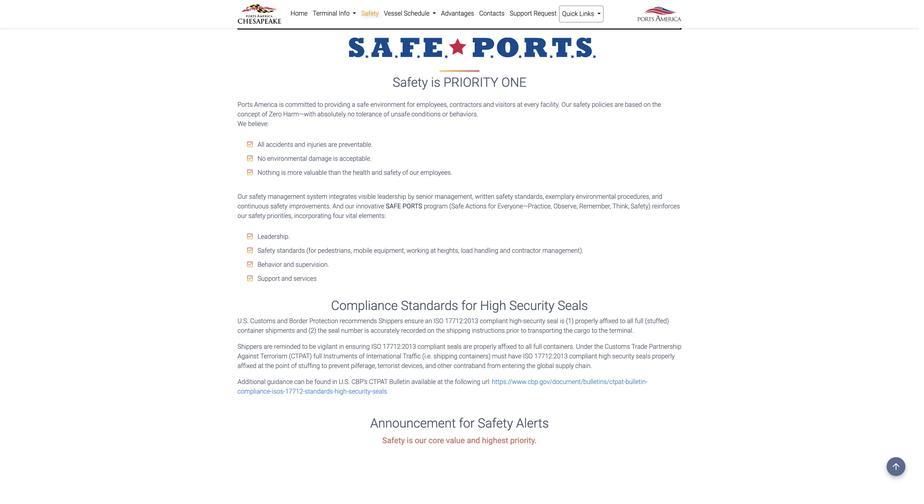 Task type: describe. For each thing, give the bounding box(es) containing it.
ports
[[403, 202, 423, 210]]

support request
[[510, 10, 557, 17]]

shipping inside u.s. customs and border protection recommends shippers ensure an iso 17712:2013 compliant high-security seal is (1) properly affixed to all full (stuffed) container shipments and (2) the seal number is accurately recorded on the shipping instructions prior to transporting the cargo to the terminal.
[[447, 327, 471, 335]]

are up containers)
[[464, 343, 472, 351]]

check square image for nothing is more valuable than the health and safety of our employees.
[[247, 169, 253, 176]]

is up employees,
[[431, 75, 441, 90]]

management).
[[543, 247, 584, 254]]

quick links
[[563, 10, 596, 18]]

nothing is more valuable than the health and safety of our employees.
[[256, 169, 453, 176]]

2 horizontal spatial 17712:2013
[[535, 353, 568, 360]]

environmental inside our safety management system integrates visible leadership by senior management, written safety standards,         exemplary environmental procedures, and continuous safety improvements. and our innovative
[[576, 193, 616, 200]]

safe
[[357, 101, 369, 108]]

to right cargo
[[592, 327, 598, 335]]

info
[[339, 10, 350, 17]]

is down recommends
[[365, 327, 369, 335]]

to up have
[[519, 343, 524, 351]]

leadership
[[378, 193, 407, 200]]

absolutely
[[318, 110, 346, 118]]

concept
[[238, 110, 260, 118]]

senior
[[416, 193, 434, 200]]

border
[[289, 317, 308, 325]]

devices,
[[402, 362, 424, 370]]

at right available
[[438, 378, 443, 386]]

priority
[[444, 75, 499, 90]]

affixed inside u.s. customs and border protection recommends shippers ensure an iso 17712:2013 compliant high-security seal is (1) properly affixed to all full (stuffed) container shipments and (2) the seal number is accurately recorded on the shipping instructions prior to transporting the cargo to the terminal.
[[600, 317, 619, 325]]

safety up the priorities,
[[271, 202, 288, 210]]

the right recorded
[[436, 327, 445, 335]]

otr driver terminal rules image
[[238, 0, 682, 30]]

customs inside u.s. customs and border protection recommends shippers ensure an iso 17712:2013 compliant high-security seal is (1) properly affixed to all full (stuffed) container shipments and (2) the seal number is accurately recorded on the shipping instructions prior to transporting the cargo to the terminal.
[[250, 317, 276, 325]]

and inside ports america is committed to providing a safe environment for employees, contractors and visitors at every facility. our safety policies are based on the concept         of zero harm—with absolutely no tolerance of unsafe conditions or behaviors. we believe:
[[484, 101, 494, 108]]

and inside our safety management system integrates visible leadership by senior management, written safety standards,         exemplary environmental procedures, and continuous safety improvements. and our innovative
[[652, 193, 663, 200]]

and up shipments
[[277, 317, 288, 325]]

safety for safety
[[361, 10, 379, 17]]

a
[[352, 101, 356, 108]]

(1)
[[566, 317, 574, 325]]

number
[[341, 327, 363, 335]]

is up than
[[333, 155, 338, 162]]

for up the safety is our core value and highest priority.
[[459, 416, 475, 431]]

unsafe
[[391, 110, 410, 118]]

to left prevent
[[322, 362, 327, 370]]

at inside ports america is committed to providing a safe environment for employees, contractors and visitors at every facility. our safety policies are based on the concept         of zero harm—with absolutely no tolerance of unsafe conditions or behaviors. we believe:
[[517, 101, 523, 108]]

and right handling
[[500, 247, 511, 254]]

to right prior
[[521, 327, 527, 335]]

policies
[[592, 101, 613, 108]]

container
[[238, 327, 264, 335]]

chain.
[[576, 362, 592, 370]]

supervision.
[[296, 261, 329, 268]]

and inside shippers are reminded to be vigilant in ensuring iso 17712:2013 compliant seals are properly affixed to all full containers.  under the customs trade partnership against terrorism (ctpat) full instruments of international traffic (i.e. shipping containers) must have iso 17712:2013 compliant high security seals properly affixed at the point of stuffing to prevent pilferage, terrorist devices, and other contraband from entering the global supply chain.
[[426, 362, 436, 370]]

additional guidance can be found in u.s. cbp's ctpat bulletin available at the following url:
[[238, 378, 492, 386]]

properly inside u.s. customs and border protection recommends shippers ensure an iso 17712:2013 compliant high-security seal is (1) properly affixed to all full (stuffed) container shipments and (2) the seal number is accurately recorded on the shipping instructions prior to transporting the cargo to the terminal.
[[576, 317, 598, 325]]

under
[[576, 343, 593, 351]]

accidents
[[266, 141, 293, 148]]

check square image for support and services
[[247, 275, 253, 282]]

shippers inside shippers are reminded to be vigilant in ensuring iso 17712:2013 compliant seals are properly affixed to all full containers.  under the customs trade partnership against terrorism (ctpat) full instruments of international traffic (i.e. shipping containers) must have iso 17712:2013 compliant high security seals properly affixed at the point of stuffing to prevent pilferage, terrorist devices, and other contraband from entering the global supply chain.
[[238, 343, 262, 351]]

our inside our safety management system integrates visible leadership by senior management, written safety standards,         exemplary environmental procedures, and continuous safety improvements. and our innovative
[[345, 202, 355, 210]]

1 vertical spatial seal
[[328, 327, 340, 335]]

against
[[238, 353, 259, 360]]

based
[[625, 101, 642, 108]]

1 vertical spatial in
[[333, 378, 337, 386]]

for inside ports america is committed to providing a safe environment for employees, contractors and visitors at every facility. our safety policies are based on the concept         of zero harm—with absolutely no tolerance of unsafe conditions or behaviors. we believe:
[[407, 101, 415, 108]]

system
[[307, 193, 328, 200]]

check square image for no environmental damage is acceptable.
[[247, 155, 253, 162]]

announcement for safety alerts
[[370, 416, 549, 431]]

tolerance
[[356, 110, 382, 118]]

high
[[599, 353, 611, 360]]

2 vertical spatial compliant
[[570, 353, 598, 360]]

support request link
[[507, 6, 560, 22]]

prior
[[507, 327, 520, 335]]

acceptable.
[[340, 155, 372, 162]]

of up by
[[403, 169, 408, 176]]

17712:2013 inside u.s. customs and border protection recommends shippers ensure an iso 17712:2013 compliant high-security seal is (1) properly affixed to all full (stuffed) container shipments and (2) the seal number is accurately recorded on the shipping instructions prior to transporting the cargo to the terminal.
[[445, 317, 479, 325]]

terminal info link
[[310, 6, 359, 22]]

health
[[353, 169, 370, 176]]

one
[[502, 75, 527, 90]]

vessel
[[384, 10, 403, 17]]

0 horizontal spatial full
[[314, 353, 322, 360]]

contractors
[[450, 101, 482, 108]]

the right than
[[343, 169, 352, 176]]

terrorism
[[260, 353, 288, 360]]

high- inside https://www.cbp.gov/document/bulletins/ctpat-bulletin- compliance-isos-17712-standards-high-security-seals
[[335, 388, 349, 395]]

standards
[[401, 298, 459, 313]]

1 vertical spatial compliant
[[418, 343, 446, 351]]

on inside ports america is committed to providing a safe environment for employees, contractors and visitors at every facility. our safety policies are based on the concept         of zero harm—with absolutely no tolerance of unsafe conditions or behaviors. we believe:
[[644, 101, 651, 108]]

of up pilferage,
[[359, 353, 365, 360]]

the down (1)
[[564, 327, 573, 335]]

be inside shippers are reminded to be vigilant in ensuring iso 17712:2013 compliant seals are properly affixed to all full containers.  under the customs trade partnership against terrorism (ctpat) full instruments of international traffic (i.e. shipping containers) must have iso 17712:2013 compliant high security seals properly affixed at the point of stuffing to prevent pilferage, terrorist devices, and other contraband from entering the global supply chain.
[[309, 343, 316, 351]]

nothing
[[258, 169, 280, 176]]

the down other
[[445, 378, 454, 386]]

safety link
[[359, 6, 382, 22]]

iso inside u.s. customs and border protection recommends shippers ensure an iso 17712:2013 compliant high-security seal is (1) properly affixed to all full (stuffed) container shipments and (2) the seal number is accurately recorded on the shipping instructions prior to transporting the cargo to the terminal.
[[434, 317, 444, 325]]

safety up the leadership
[[384, 169, 401, 176]]

can
[[294, 378, 305, 386]]

no
[[258, 155, 266, 162]]

the up high
[[595, 343, 604, 351]]

by
[[408, 193, 415, 200]]

shippers inside u.s. customs and border protection recommends shippers ensure an iso 17712:2013 compliant high-security seal is (1) properly affixed to all full (stuffed) container shipments and (2) the seal number is accurately recorded on the shipping instructions prior to transporting the cargo to the terminal.
[[379, 317, 403, 325]]

and down behavior and supervision.
[[282, 275, 292, 282]]

0 horizontal spatial affixed
[[238, 362, 257, 370]]

support and services
[[256, 275, 317, 282]]

u.s. inside u.s. customs and border protection recommends shippers ensure an iso 17712:2013 compliant high-security seal is (1) properly affixed to all full (stuffed) container shipments and (2) the seal number is accurately recorded on the shipping instructions prior to transporting the cargo to the terminal.
[[238, 317, 249, 325]]

employees,
[[417, 101, 448, 108]]

go to top image
[[887, 457, 906, 476]]

equipment,
[[374, 247, 405, 254]]

the down protection
[[318, 327, 327, 335]]

our left core in the bottom left of the page
[[415, 436, 427, 445]]

check square image for behavior and supervision.
[[247, 261, 253, 268]]

reminded
[[274, 343, 301, 351]]

compliance-
[[238, 388, 272, 395]]

available
[[412, 378, 436, 386]]

four
[[333, 212, 344, 220]]

is left (1)
[[560, 317, 565, 325]]

committed
[[285, 101, 316, 108]]

2 horizontal spatial iso
[[523, 353, 533, 360]]

transporting
[[528, 327, 563, 335]]

all inside shippers are reminded to be vigilant in ensuring iso 17712:2013 compliant seals are properly affixed to all full containers.  under the customs trade partnership against terrorism (ctpat) full instruments of international traffic (i.e. shipping containers) must have iso 17712:2013 compliant high security seals properly affixed at the point of stuffing to prevent pilferage, terrorist devices, and other contraband from entering the global supply chain.
[[526, 343, 532, 351]]

quick links link
[[560, 6, 604, 22]]

priorities,
[[267, 212, 293, 220]]

must
[[492, 353, 507, 360]]

other
[[438, 362, 452, 370]]

safety is priority one
[[393, 75, 527, 90]]

at inside shippers are reminded to be vigilant in ensuring iso 17712:2013 compliant seals are properly affixed to all full containers.  under the customs trade partnership against terrorism (ctpat) full instruments of international traffic (i.e. shipping containers) must have iso 17712:2013 compliant high security seals properly affixed at the point of stuffing to prevent pilferage, terrorist devices, and other contraband from entering the global supply chain.
[[258, 362, 264, 370]]

0 horizontal spatial 17712:2013
[[383, 343, 416, 351]]

facility.
[[541, 101, 560, 108]]

1 vertical spatial properly
[[474, 343, 497, 351]]

terminal info
[[313, 10, 351, 17]]

behavior and supervision.
[[256, 261, 329, 268]]

cargo
[[575, 327, 591, 335]]

in inside shippers are reminded to be vigilant in ensuring iso 17712:2013 compliant seals are properly affixed to all full containers.  under the customs trade partnership against terrorism (ctpat) full instruments of international traffic (i.e. shipping containers) must have iso 17712:2013 compliant high security seals properly affixed at the point of stuffing to prevent pilferage, terrorist devices, and other contraband from entering the global supply chain.
[[339, 343, 344, 351]]

seals inside https://www.cbp.gov/document/bulletins/ctpat-bulletin- compliance-isos-17712-standards-high-security-seals
[[373, 388, 387, 395]]

safety inside program (safe actions for everyone—practice, observe,         remember, think, safety) reinforces our safety priorities, incorporating four vital elements:
[[249, 212, 266, 220]]

safety up highest
[[478, 416, 513, 431]]

of down environment
[[384, 110, 390, 118]]

reinforces
[[652, 202, 680, 210]]

1 horizontal spatial seals
[[447, 343, 462, 351]]

alerts
[[517, 416, 549, 431]]

ctpat
[[369, 378, 388, 386]]

every
[[524, 101, 539, 108]]

safe
[[386, 202, 401, 210]]

and left injuries
[[295, 141, 305, 148]]

safety up continuous
[[249, 193, 266, 200]]

1 vertical spatial iso
[[372, 343, 381, 351]]

the left the terminal.
[[599, 327, 608, 335]]

safety)
[[631, 202, 651, 210]]

compliance standards for high security seals
[[331, 298, 588, 313]]

highest
[[482, 436, 509, 445]]

vessel schedule link
[[382, 6, 439, 22]]

the inside ports america is committed to providing a safe environment for employees, contractors and visitors at every facility. our safety policies are based on the concept         of zero harm—with absolutely no tolerance of unsafe conditions or behaviors. we believe:
[[653, 101, 662, 108]]

mobile
[[354, 247, 373, 254]]



Task type: locate. For each thing, give the bounding box(es) containing it.
shippers
[[379, 317, 403, 325], [238, 343, 262, 351]]

at left heights,
[[431, 247, 436, 254]]

1 horizontal spatial security
[[613, 353, 635, 360]]

shipments
[[266, 327, 295, 335]]

safety up employees,
[[393, 75, 428, 90]]

in up instruments
[[339, 343, 344, 351]]

0 vertical spatial compliant
[[480, 317, 508, 325]]

at
[[517, 101, 523, 108], [431, 247, 436, 254], [258, 362, 264, 370], [438, 378, 443, 386]]

the left global
[[527, 362, 536, 370]]

bulletin-
[[626, 378, 648, 386]]

shipping up other
[[434, 353, 458, 360]]

1 horizontal spatial on
[[644, 101, 651, 108]]

affixed down against
[[238, 362, 257, 370]]

1 horizontal spatial shippers
[[379, 317, 403, 325]]

2 check square image from the top
[[247, 233, 253, 240]]

1 vertical spatial all
[[526, 343, 532, 351]]

1 horizontal spatial iso
[[434, 317, 444, 325]]

to up (ctpat)
[[302, 343, 308, 351]]

harm—with
[[283, 110, 316, 118]]

check square image
[[247, 141, 253, 148], [247, 233, 253, 240], [247, 247, 253, 254], [247, 261, 253, 268], [247, 275, 253, 282]]

zero
[[269, 110, 282, 118]]

0 horizontal spatial on
[[428, 327, 435, 335]]

properly
[[576, 317, 598, 325], [474, 343, 497, 351], [652, 353, 675, 360]]

shipping down compliance standards for high security seals
[[447, 327, 471, 335]]

be left 'vigilant'
[[309, 343, 316, 351]]

1 horizontal spatial support
[[510, 10, 532, 17]]

load
[[461, 247, 473, 254]]

management,
[[435, 193, 474, 200]]

1 horizontal spatial all
[[628, 317, 634, 325]]

value
[[446, 436, 465, 445]]

0 horizontal spatial compliant
[[418, 343, 446, 351]]

affixed up the terminal.
[[600, 317, 619, 325]]

schedule
[[404, 10, 430, 17]]

2 vertical spatial properly
[[652, 353, 675, 360]]

safety left policies
[[573, 101, 591, 108]]

1 vertical spatial customs
[[605, 343, 631, 351]]

vigilant
[[318, 343, 338, 351]]

0 vertical spatial high-
[[510, 317, 524, 325]]

seal up transporting
[[547, 317, 559, 325]]

support
[[510, 10, 532, 17], [258, 275, 280, 282]]

2 vertical spatial iso
[[523, 353, 533, 360]]

our down continuous
[[238, 212, 247, 220]]

0 vertical spatial affixed
[[600, 317, 619, 325]]

high- inside u.s. customs and border protection recommends shippers ensure an iso 17712:2013 compliant high-security seal is (1) properly affixed to all full (stuffed) container shipments and (2) the seal number is accurately recorded on the shipping instructions prior to transporting the cargo to the terminal.
[[510, 317, 524, 325]]

iso right have
[[523, 353, 533, 360]]

2 check square image from the top
[[247, 169, 253, 176]]

and down standards
[[284, 261, 294, 268]]

2 vertical spatial affixed
[[238, 362, 257, 370]]

1 vertical spatial 17712:2013
[[383, 343, 416, 351]]

more
[[288, 169, 302, 176]]

0 horizontal spatial properly
[[474, 343, 497, 351]]

(for
[[307, 247, 317, 254]]

are up terrorism
[[264, 343, 273, 351]]

advantages
[[441, 10, 474, 17]]

0 vertical spatial security
[[524, 317, 546, 325]]

compliant up instructions
[[480, 317, 508, 325]]

0 horizontal spatial seals
[[373, 388, 387, 395]]

security inside shippers are reminded to be vigilant in ensuring iso 17712:2013 compliant seals are properly affixed to all full containers.  under the customs trade partnership against terrorism (ctpat) full instruments of international traffic (i.e. shipping containers) must have iso 17712:2013 compliant high security seals properly affixed at the point of stuffing to prevent pilferage, terrorist devices, and other contraband from entering the global supply chain.
[[613, 353, 635, 360]]

full up 'stuffing'
[[314, 353, 322, 360]]

1 check square image from the top
[[247, 155, 253, 162]]

on
[[644, 101, 651, 108], [428, 327, 435, 335]]

0 horizontal spatial our
[[238, 193, 248, 200]]

1 vertical spatial be
[[306, 378, 313, 386]]

continuous
[[238, 202, 269, 210]]

in
[[339, 343, 344, 351], [333, 378, 337, 386]]

iso right an
[[434, 317, 444, 325]]

high
[[480, 298, 507, 313]]

to up absolutely
[[318, 101, 323, 108]]

isos-
[[272, 388, 285, 395]]

on right based
[[644, 101, 651, 108]]

iso up international
[[372, 343, 381, 351]]

check square image for leadership.
[[247, 233, 253, 240]]

0 vertical spatial seals
[[447, 343, 462, 351]]

our up vital at the left of the page
[[345, 202, 355, 210]]

seals down trade
[[636, 353, 651, 360]]

and right value
[[467, 436, 480, 445]]

1 horizontal spatial high-
[[510, 317, 524, 325]]

environment
[[371, 101, 406, 108]]

shippers up against
[[238, 343, 262, 351]]

program
[[424, 202, 448, 210]]

u.s. left cbp's on the left
[[339, 378, 350, 386]]

https://www.cbp.gov/document/bulletins/ctpat-bulletin- compliance-isos-17712-standards-high-security-seals
[[238, 378, 648, 395]]

contraband
[[454, 362, 486, 370]]

all down transporting
[[526, 343, 532, 351]]

customs inside shippers are reminded to be vigilant in ensuring iso 17712:2013 compliant seals are properly affixed to all full containers.  under the customs trade partnership against terrorism (ctpat) full instruments of international traffic (i.e. shipping containers) must have iso 17712:2013 compliant high security seals properly affixed at the point of stuffing to prevent pilferage, terrorist devices, and other contraband from entering the global supply chain.
[[605, 343, 631, 351]]

working
[[407, 247, 429, 254]]

affixed up have
[[498, 343, 517, 351]]

0 vertical spatial seal
[[547, 317, 559, 325]]

0 vertical spatial on
[[644, 101, 651, 108]]

0 vertical spatial customs
[[250, 317, 276, 325]]

the right based
[[653, 101, 662, 108]]

5 check square image from the top
[[247, 275, 253, 282]]

the down terrorism
[[265, 362, 274, 370]]

0 horizontal spatial environmental
[[267, 155, 307, 162]]

from
[[487, 362, 501, 370]]

0 vertical spatial our
[[562, 101, 572, 108]]

employees.
[[421, 169, 453, 176]]

environmental up more
[[267, 155, 307, 162]]

compliant inside u.s. customs and border protection recommends shippers ensure an iso 17712:2013 compliant high-security seal is (1) properly affixed to all full (stuffed) container shipments and (2) the seal number is accurately recorded on the shipping instructions prior to transporting the cargo to the terminal.
[[480, 317, 508, 325]]

and
[[484, 101, 494, 108], [295, 141, 305, 148], [372, 169, 382, 176], [652, 193, 663, 200], [500, 247, 511, 254], [284, 261, 294, 268], [282, 275, 292, 282], [277, 317, 288, 325], [297, 327, 307, 335], [426, 362, 436, 370], [467, 436, 480, 445]]

u.s.
[[238, 317, 249, 325], [339, 378, 350, 386]]

17712:2013 down compliance standards for high security seals
[[445, 317, 479, 325]]

our left employees.
[[410, 169, 419, 176]]

2 vertical spatial seals
[[373, 388, 387, 395]]

no
[[348, 110, 355, 118]]

1 horizontal spatial our
[[562, 101, 572, 108]]

seal down protection
[[328, 327, 340, 335]]

0 vertical spatial all
[[628, 317, 634, 325]]

1 vertical spatial security
[[613, 353, 635, 360]]

0 vertical spatial support
[[510, 10, 532, 17]]

support left request
[[510, 10, 532, 17]]

(2)
[[309, 327, 316, 335]]

handling
[[475, 247, 499, 254]]

2 horizontal spatial full
[[635, 317, 644, 325]]

be right 'can'
[[306, 378, 313, 386]]

u.s. customs and border protection recommends shippers ensure an iso 17712:2013 compliant high-security seal is (1) properly affixed to all full (stuffed) container shipments and (2) the seal number is accurately recorded on the shipping instructions prior to transporting the cargo to the terminal.
[[238, 317, 669, 335]]

compliant up (i.e.
[[418, 343, 446, 351]]

for left high
[[462, 298, 477, 313]]

safety left vessel
[[361, 10, 379, 17]]

check square image left 'nothing'
[[247, 169, 253, 176]]

(i.e.
[[423, 353, 432, 360]]

pilferage,
[[351, 362, 376, 370]]

0 vertical spatial environmental
[[267, 155, 307, 162]]

properly down partnership
[[652, 353, 675, 360]]

0 horizontal spatial shippers
[[238, 343, 262, 351]]

2 horizontal spatial properly
[[652, 353, 675, 360]]

recorded
[[401, 327, 426, 335]]

1 vertical spatial support
[[258, 275, 280, 282]]

environmental up remember,
[[576, 193, 616, 200]]

0 horizontal spatial security
[[524, 317, 546, 325]]

0 horizontal spatial seal
[[328, 327, 340, 335]]

high- up prior
[[510, 317, 524, 325]]

safety inside ports america is committed to providing a safe environment for employees, contractors and visitors at every facility. our safety policies are based on the concept         of zero harm—with absolutely no tolerance of unsafe conditions or behaviors. we believe:
[[573, 101, 591, 108]]

no environmental damage is acceptable.
[[256, 155, 372, 162]]

1 vertical spatial shippers
[[238, 343, 262, 351]]

1 horizontal spatial full
[[534, 343, 542, 351]]

injuries
[[307, 141, 327, 148]]

0 vertical spatial u.s.
[[238, 317, 249, 325]]

standards-
[[305, 388, 335, 395]]

safety down continuous
[[249, 212, 266, 220]]

safety right written
[[496, 193, 513, 200]]

0 horizontal spatial u.s.
[[238, 317, 249, 325]]

1 vertical spatial u.s.
[[339, 378, 350, 386]]

improvements.
[[289, 202, 331, 210]]

and right health
[[372, 169, 382, 176]]

safety
[[573, 101, 591, 108], [384, 169, 401, 176], [249, 193, 266, 200], [496, 193, 513, 200], [271, 202, 288, 210], [249, 212, 266, 220]]

contacts
[[480, 10, 505, 17]]

are inside ports america is committed to providing a safe environment for employees, contractors and visitors at every facility. our safety policies are based on the concept         of zero harm—with absolutely no tolerance of unsafe conditions or behaviors. we believe:
[[615, 101, 624, 108]]

to inside ports america is committed to providing a safe environment for employees, contractors and visitors at every facility. our safety policies are based on the concept         of zero harm—with absolutely no tolerance of unsafe conditions or behaviors. we believe:
[[318, 101, 323, 108]]

safety for safety standards (for pedestrians, mobile equipment, working at heights, load handling and contractor management).
[[258, 247, 275, 254]]

links
[[580, 10, 595, 18]]

2 horizontal spatial affixed
[[600, 317, 619, 325]]

our up continuous
[[238, 193, 248, 200]]

safety for safety is our core value and highest priority.
[[383, 436, 405, 445]]

4 check square image from the top
[[247, 261, 253, 268]]

seals
[[447, 343, 462, 351], [636, 353, 651, 360], [373, 388, 387, 395]]

on down an
[[428, 327, 435, 335]]

core
[[429, 436, 444, 445]]

full
[[635, 317, 644, 325], [534, 343, 542, 351], [314, 353, 322, 360]]

entering
[[502, 362, 525, 370]]

1 horizontal spatial in
[[339, 343, 344, 351]]

0 vertical spatial be
[[309, 343, 316, 351]]

0 vertical spatial 17712:2013
[[445, 317, 479, 325]]

1 vertical spatial seals
[[636, 353, 651, 360]]

high-
[[510, 317, 524, 325], [335, 388, 349, 395]]

check square image for all accidents and injuries are preventable.
[[247, 141, 253, 148]]

is down the announcement
[[407, 436, 413, 445]]

safety standards (for pedestrians, mobile equipment, working at heights, load handling and contractor management).
[[256, 247, 584, 254]]

bulletin
[[390, 378, 410, 386]]

0 vertical spatial properly
[[576, 317, 598, 325]]

everyone—practice,
[[498, 202, 552, 210]]

full inside u.s. customs and border protection recommends shippers ensure an iso 17712:2013 compliant high-security seal is (1) properly affixed to all full (stuffed) container shipments and (2) the seal number is accurately recorded on the shipping instructions prior to transporting the cargo to the terminal.
[[635, 317, 644, 325]]

security right high
[[613, 353, 635, 360]]

1 vertical spatial full
[[534, 343, 542, 351]]

security inside u.s. customs and border protection recommends shippers ensure an iso 17712:2013 compliant high-security seal is (1) properly affixed to all full (stuffed) container shipments and (2) the seal number is accurately recorded on the shipping instructions prior to transporting the cargo to the terminal.
[[524, 317, 546, 325]]

in right found
[[333, 378, 337, 386]]

for up the unsafe
[[407, 101, 415, 108]]

1 vertical spatial environmental
[[576, 193, 616, 200]]

and down border
[[297, 327, 307, 335]]

all up the terminal.
[[628, 317, 634, 325]]

safety for safety is priority one
[[393, 75, 428, 90]]

support for support and services
[[258, 275, 280, 282]]

0 vertical spatial shipping
[[447, 327, 471, 335]]

all inside u.s. customs and border protection recommends shippers ensure an iso 17712:2013 compliant high-security seal is (1) properly affixed to all full (stuffed) container shipments and (2) the seal number is accurately recorded on the shipping instructions prior to transporting the cargo to the terminal.
[[628, 317, 634, 325]]

0 vertical spatial iso
[[434, 317, 444, 325]]

support for support request
[[510, 10, 532, 17]]

0 vertical spatial full
[[635, 317, 644, 325]]

integrates
[[329, 193, 357, 200]]

2 horizontal spatial compliant
[[570, 353, 598, 360]]

contractor
[[512, 247, 541, 254]]

seals down u.s. customs and border protection recommends shippers ensure an iso 17712:2013 compliant high-security seal is (1) properly affixed to all full (stuffed) container shipments and (2) the seal number is accurately recorded on the shipping instructions prior to transporting the cargo to the terminal.
[[447, 343, 462, 351]]

1 horizontal spatial environmental
[[576, 193, 616, 200]]

shippers are reminded to be vigilant in ensuring iso 17712:2013 compliant seals are properly affixed to all full containers.  under the customs trade partnership against terrorism (ctpat) full instruments of international traffic (i.e. shipping containers) must have iso 17712:2013 compliant high security seals properly affixed at the point of stuffing to prevent pilferage, terrorist devices, and other contraband from entering the global supply chain.
[[238, 343, 682, 370]]

on inside u.s. customs and border protection recommends shippers ensure an iso 17712:2013 compliant high-security seal is (1) properly affixed to all full (stuffed) container shipments and (2) the seal number is accurately recorded on the shipping instructions prior to transporting the cargo to the terminal.
[[428, 327, 435, 335]]

seals down "ctpat"
[[373, 388, 387, 395]]

request
[[534, 10, 557, 17]]

security up transporting
[[524, 317, 546, 325]]

think,
[[613, 202, 630, 210]]

1 vertical spatial our
[[238, 193, 248, 200]]

management
[[268, 193, 305, 200]]

1 horizontal spatial 17712:2013
[[445, 317, 479, 325]]

have
[[509, 353, 522, 360]]

and down (i.e.
[[426, 362, 436, 370]]

safety down the announcement
[[383, 436, 405, 445]]

affixed
[[600, 317, 619, 325], [498, 343, 517, 351], [238, 362, 257, 370]]

remember,
[[580, 202, 612, 210]]

instructions
[[472, 327, 505, 335]]

shippers up accurately
[[379, 317, 403, 325]]

0 horizontal spatial all
[[526, 343, 532, 351]]

1 horizontal spatial properly
[[576, 317, 598, 325]]

for inside program (safe actions for everyone—practice, observe,         remember, think, safety) reinforces our safety priorities, incorporating four vital elements:
[[488, 202, 496, 210]]

and left visitors
[[484, 101, 494, 108]]

0 horizontal spatial high-
[[335, 388, 349, 395]]

properly up cargo
[[576, 317, 598, 325]]

url:
[[482, 378, 491, 386]]

ports
[[238, 101, 253, 108]]

of right point
[[291, 362, 297, 370]]

support down behavior
[[258, 275, 280, 282]]

check square image
[[247, 155, 253, 162], [247, 169, 253, 176]]

1 vertical spatial shipping
[[434, 353, 458, 360]]

shipping inside shippers are reminded to be vigilant in ensuring iso 17712:2013 compliant seals are properly affixed to all full containers.  under the customs trade partnership against terrorism (ctpat) full instruments of international traffic (i.e. shipping containers) must have iso 17712:2013 compliant high security seals properly affixed at the point of stuffing to prevent pilferage, terrorist devices, and other contraband from entering the global supply chain.
[[434, 353, 458, 360]]

1 vertical spatial check square image
[[247, 169, 253, 176]]

0 horizontal spatial customs
[[250, 317, 276, 325]]

full down transporting
[[534, 343, 542, 351]]

3 check square image from the top
[[247, 247, 253, 254]]

1 horizontal spatial affixed
[[498, 343, 517, 351]]

security
[[510, 298, 555, 313]]

2 horizontal spatial seals
[[636, 353, 651, 360]]

for down written
[[488, 202, 496, 210]]

0 vertical spatial in
[[339, 343, 344, 351]]

standards
[[277, 247, 305, 254]]

0 horizontal spatial support
[[258, 275, 280, 282]]

1 horizontal spatial u.s.
[[339, 378, 350, 386]]

1 vertical spatial affixed
[[498, 343, 517, 351]]

our inside program (safe actions for everyone—practice, observe,         remember, think, safety) reinforces our safety priorities, incorporating four vital elements:
[[238, 212, 247, 220]]

our safety management system integrates visible leadership by senior management, written safety standards,         exemplary environmental procedures, and continuous safety improvements. and our innovative
[[238, 193, 663, 210]]

0 vertical spatial shippers
[[379, 317, 403, 325]]

found
[[315, 378, 331, 386]]

visible
[[359, 193, 376, 200]]

1 horizontal spatial seal
[[547, 317, 559, 325]]

all accidents and injuries are preventable.
[[256, 141, 373, 148]]

partnership
[[649, 343, 682, 351]]

point
[[276, 362, 290, 370]]

accurately
[[371, 327, 400, 335]]

providing
[[325, 101, 351, 108]]

behaviors.
[[450, 110, 479, 118]]

is left more
[[281, 169, 286, 176]]

customs up the container
[[250, 317, 276, 325]]

additional
[[238, 378, 266, 386]]

0 vertical spatial check square image
[[247, 155, 253, 162]]

our inside our safety management system integrates visible leadership by senior management, written safety standards,         exemplary environmental procedures, and continuous safety improvements. and our innovative
[[238, 193, 248, 200]]

customs up high
[[605, 343, 631, 351]]

2 vertical spatial 17712:2013
[[535, 353, 568, 360]]

terminal
[[313, 10, 337, 17]]

to up the terminal.
[[620, 317, 626, 325]]

program (safe actions for everyone—practice, observe,         remember, think, safety) reinforces our safety priorities, incorporating four vital elements:
[[238, 202, 680, 220]]

our inside ports america is committed to providing a safe environment for employees, contractors and visitors at every facility. our safety policies are based on the concept         of zero harm—with absolutely no tolerance of unsafe conditions or behaviors. we believe:
[[562, 101, 572, 108]]

1 horizontal spatial customs
[[605, 343, 631, 351]]

check square image left no
[[247, 155, 253, 162]]

is up zero
[[279, 101, 284, 108]]

1 vertical spatial high-
[[335, 388, 349, 395]]

is inside ports america is committed to providing a safe environment for employees, contractors and visitors at every facility. our safety policies are based on the concept         of zero harm—with absolutely no tolerance of unsafe conditions or behaviors. we believe:
[[279, 101, 284, 108]]

2 vertical spatial full
[[314, 353, 322, 360]]

global
[[537, 362, 554, 370]]

check square image for safety standards (for pedestrians, mobile equipment, working at heights, load handling and contractor management).
[[247, 247, 253, 254]]

prevent
[[329, 362, 350, 370]]

1 vertical spatial on
[[428, 327, 435, 335]]

0 horizontal spatial in
[[333, 378, 337, 386]]

support inside "link"
[[510, 10, 532, 17]]

seal
[[547, 317, 559, 325], [328, 327, 340, 335]]

are right injuries
[[329, 141, 337, 148]]

0 horizontal spatial iso
[[372, 343, 381, 351]]

safety up behavior
[[258, 247, 275, 254]]

(ctpat)
[[289, 353, 312, 360]]

properly up containers)
[[474, 343, 497, 351]]

and up the reinforces at the right top of the page
[[652, 193, 663, 200]]

1 check square image from the top
[[247, 141, 253, 148]]

behavior
[[258, 261, 282, 268]]

1 horizontal spatial compliant
[[480, 317, 508, 325]]

full left (stuffed)
[[635, 317, 644, 325]]

of down america at the top left of page
[[262, 110, 268, 118]]



Task type: vqa. For each thing, say whether or not it's contained in the screenshot.
security
yes



